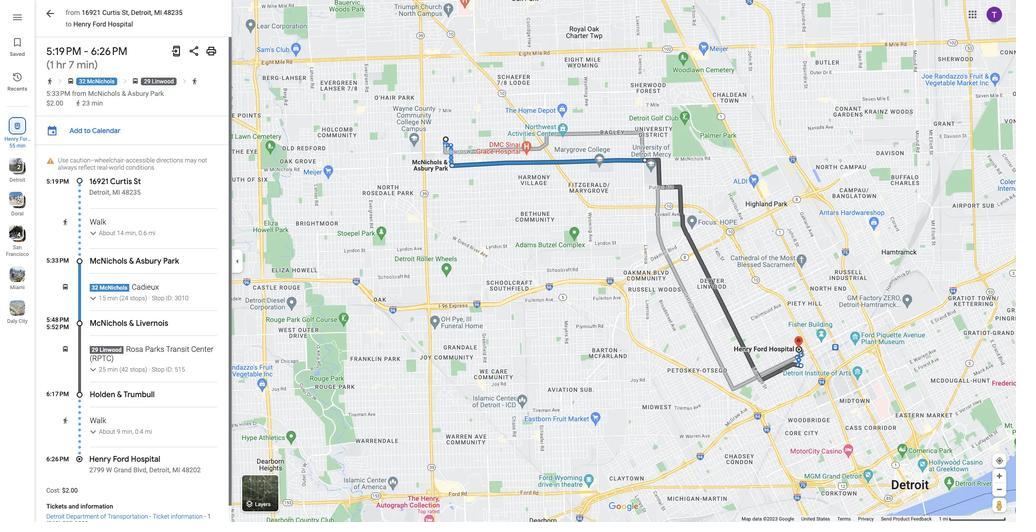 Task type: locate. For each thing, give the bounding box(es) containing it.
walk down the holden
[[90, 417, 106, 426]]

asbury
[[128, 90, 149, 98], [136, 257, 162, 266]]

about 9 min , 0.4 mi
[[99, 429, 152, 436]]

1 horizontal spatial 48235
[[164, 9, 183, 16]]

stops) right 42
[[130, 366, 147, 374]]

1 vertical spatial 32
[[92, 285, 98, 292]]

1 vertical spatial bus image
[[62, 284, 69, 291]]

2 stops) from the top
[[130, 366, 147, 374]]

ford up 5:19 pm - 6:26 pm ( 1 hr 7 min )
[[93, 20, 106, 28]]

1 vertical spatial 2
[[17, 198, 21, 205]]

transportation
[[107, 514, 148, 521]]

of
[[100, 514, 106, 521]]

2 vertical spatial bus image
[[62, 346, 69, 353]]

32 for 32 mcnichols
[[79, 78, 86, 85]]

5:19 pm for 5:19 pm - 6:26 pm ( 1 hr 7 min )
[[46, 45, 81, 58]]

add to calendar
[[70, 126, 121, 135]]

1 horizontal spatial 29
[[144, 78, 151, 85]]

ford up 55 min on the top
[[20, 136, 30, 142]]

0 vertical spatial 29 linwood
[[144, 78, 174, 85]]

tickets and information
[[46, 504, 113, 511]]

25 min ( 42 stops) · stop id: 515
[[99, 366, 185, 374]]

to inside the from 16921 curtis st, detroit, mi 48235 to henry ford hospital
[[66, 20, 72, 28]]

( left hr
[[46, 58, 50, 72]]

google maps element
[[0, 0, 1017, 523]]

0 vertical spatial detroit
[[9, 177, 25, 183]]

1 stop from the top
[[152, 295, 165, 302]]

stop for livernois
[[152, 366, 165, 374]]

1 horizontal spatial -
[[150, 514, 151, 521]]

1 horizontal spatial , then image
[[181, 78, 188, 85]]

world
[[109, 164, 124, 171]]

1 horizontal spatial 1
[[208, 514, 211, 521]]

curtis down world
[[110, 177, 132, 187]]

1 vertical spatial hospital
[[8, 143, 27, 149]]

0 vertical spatial id:
[[166, 295, 173, 302]]

mcnichols inside the 32 mcnichols cadieux
[[100, 285, 127, 292]]

walk image
[[46, 78, 54, 85], [62, 219, 69, 226]]

hospital down st,
[[108, 20, 133, 28]]

1 inside 5:19 pm - 6:26 pm ( 1 hr 7 min )
[[50, 58, 54, 72]]

, for 9 min
[[132, 429, 134, 436]]

0 horizontal spatial -
[[84, 45, 89, 58]]

0.4
[[135, 429, 144, 436]]

$2.00
[[46, 99, 63, 107], [62, 488, 78, 495]]

henry inside henry ford hospital 2799 w grand blvd, detroit, mi 48202
[[89, 455, 111, 465]]

& left livernois
[[129, 319, 134, 329]]

· down rosa parks transit center (rptc)
[[149, 366, 150, 374]]

henry up 2799
[[89, 455, 111, 465]]

1 5:33 pm from the top
[[46, 90, 70, 98]]

linwood right bus icon
[[152, 78, 174, 85]]

& inside the 5:33 pm from mcnichols & asbury park $2.00
[[122, 90, 126, 98]]

0 vertical spatial 2 places element
[[10, 163, 21, 172]]

bus image
[[67, 78, 74, 85], [62, 284, 69, 291], [62, 346, 69, 353]]

mcnichols down 15
[[90, 319, 127, 329]]

miami button
[[0, 263, 35, 293]]

mcnichols & livernois
[[90, 319, 168, 329]]

id: left 515
[[166, 366, 173, 374]]

2 2 from the top
[[17, 198, 21, 205]]

6:26 pm
[[91, 45, 127, 58], [46, 456, 69, 463]]

directions from 16921 curtis st, detroit, mi 48235 to henry ford hospital region
[[35, 37, 232, 523]]

to right add
[[84, 126, 91, 135]]

1 id: from the top
[[166, 295, 173, 302]]

0 vertical spatial walk
[[90, 218, 106, 227]]

min right 14
[[125, 230, 136, 237]]

0 vertical spatial (
[[46, 58, 50, 72]]

from inside the from 16921 curtis st, detroit, mi 48235 to henry ford hospital
[[66, 9, 80, 16]]

0 vertical spatial 16921
[[82, 9, 101, 16]]

0 vertical spatial $2.00
[[46, 99, 63, 107]]

0 vertical spatial asbury
[[128, 90, 149, 98]]

1 horizontal spatial 32
[[92, 285, 98, 292]]

min right the 25 on the left bottom of page
[[107, 366, 118, 374]]

0 vertical spatial hospital
[[108, 20, 133, 28]]

asbury inside the 5:33 pm from mcnichols & asbury park $2.00
[[128, 90, 149, 98]]

detroit up doral
[[9, 177, 25, 183]]

detroit down tickets at bottom left
[[46, 514, 65, 521]]

1
[[50, 58, 54, 72], [208, 514, 211, 521], [940, 517, 942, 522]]

0 vertical spatial 29
[[144, 78, 151, 85]]

mcnichols up 15
[[100, 285, 127, 292]]

ford inside henry ford hospital 2799 w grand blvd, detroit, mi 48202
[[113, 455, 129, 465]]

1 horizontal spatial to
[[84, 126, 91, 135]]

48235
[[164, 9, 183, 16], [122, 189, 141, 196]]

2 vertical spatial (
[[119, 366, 121, 374]]

5:19 pm left the )
[[46, 45, 81, 58]]

mcnichols down 32 mcnichols
[[88, 90, 120, 98]]

to up 5:19 pm - 6:26 pm ( 1 hr 7 min )
[[66, 20, 72, 28]]

mcnichols down the )
[[87, 78, 115, 85]]

hospital inside henry ford hospital
[[8, 143, 27, 149]]

- left the )
[[84, 45, 89, 58]]

hr
[[56, 58, 66, 72]]

1 vertical spatial linwood
[[100, 347, 122, 354]]

48235 inside 16921 curtis st detroit, mi 48235
[[122, 189, 141, 196]]

1 for 1 (313) 933-1300
[[208, 514, 211, 521]]

32 for 32 mcnichols cadieux
[[92, 285, 98, 292]]

2 vertical spatial detroit,
[[149, 467, 171, 475]]

1 vertical spatial 2 places element
[[10, 197, 21, 206]]

1 horizontal spatial mi
[[154, 9, 162, 16]]

0 horizontal spatial 48235
[[122, 189, 141, 196]]

detroit
[[9, 177, 25, 183], [46, 514, 65, 521]]

detroit, down real-
[[89, 189, 111, 196]]

detroit, inside the from 16921 curtis st, detroit, mi 48235 to henry ford hospital
[[131, 9, 153, 16]]

min right 7 on the left top
[[77, 58, 94, 72]]

bus image for mcnichols & asbury park
[[62, 284, 69, 291]]

& down , then icon on the top left of page
[[122, 90, 126, 98]]

 list
[[0, 0, 35, 523]]

hospital inside the from 16921 curtis st, detroit, mi 48235 to henry ford hospital
[[108, 20, 133, 28]]

zoom out image
[[996, 487, 1004, 494]]

0 horizontal spatial 29 linwood
[[92, 347, 122, 354]]

5:33 pm inside the 5:33 pm from mcnichols & asbury park $2.00
[[46, 90, 70, 98]]

& right the holden
[[117, 391, 122, 400]]

2 stop from the top
[[152, 366, 165, 374]]

1 stops) from the top
[[130, 295, 147, 302]]

29 linwood right bus icon
[[144, 78, 174, 85]]

id:
[[166, 295, 173, 302], [166, 366, 173, 374]]

& for livernois
[[129, 319, 134, 329]]

mi
[[154, 9, 162, 16], [112, 189, 120, 196], [172, 467, 180, 475]]

ford
[[93, 20, 106, 28], [20, 136, 30, 142], [113, 455, 129, 465]]

0 vertical spatial curtis
[[102, 9, 120, 16]]

( right the 25 on the left bottom of page
[[119, 366, 121, 374]]

, left 0.6 at the left of the page
[[136, 230, 137, 237]]

1 right feedback
[[940, 517, 942, 522]]

6:26 pm inside 5:19 pm - 6:26 pm ( 1 hr 7 min )
[[91, 45, 127, 58]]

bus image down 7 on the left top
[[67, 78, 74, 85]]

min right 9
[[122, 429, 132, 436]]

( down the 32 mcnichols cadieux
[[119, 295, 121, 302]]

from
[[66, 9, 80, 16], [72, 90, 86, 98]]

(
[[46, 58, 50, 72], [119, 295, 121, 302], [119, 366, 121, 374]]

linwood up (rptc)
[[100, 347, 122, 354]]

1 vertical spatial 29
[[92, 347, 98, 354]]

1 vertical spatial detroit,
[[89, 189, 111, 196]]

0 vertical spatial walk image
[[46, 78, 54, 85]]

0 horizontal spatial walk image
[[46, 78, 54, 85]]

from up walking icon
[[72, 90, 86, 98]]

1 horizontal spatial ,
[[136, 230, 137, 237]]

2 5:19 pm from the top
[[46, 178, 69, 185]]

1 vertical spatial about
[[99, 429, 115, 436]]

recents
[[7, 85, 27, 92]]

1 vertical spatial mi
[[145, 429, 152, 436]]

conditions
[[126, 164, 154, 171]]

walk image
[[191, 78, 199, 85], [62, 418, 69, 425]]

ford inside henry ford hospital
[[20, 136, 30, 142]]

0 horizontal spatial ford
[[20, 136, 30, 142]]

stop for asbury
[[152, 295, 165, 302]]

from up 5:19 pm - 6:26 pm ( 1 hr 7 min )
[[66, 9, 80, 16]]

0 vertical spatial ·
[[149, 295, 150, 302]]

about left 14
[[99, 230, 115, 237]]

0 vertical spatial from
[[66, 9, 80, 16]]

1 5:19 pm from the top
[[46, 45, 81, 58]]

32 down mcnichols & asbury park
[[92, 285, 98, 292]]

0 vertical spatial stop
[[152, 295, 165, 302]]

1 walk from the top
[[90, 218, 106, 227]]

2 places element
[[10, 163, 21, 172], [10, 197, 21, 206]]

mi down world
[[112, 189, 120, 196]]

detroit, right st,
[[131, 9, 153, 16]]

0 vertical spatial about
[[99, 230, 115, 237]]

tickets
[[46, 504, 67, 511]]

1 vertical spatial 5:19 pm
[[46, 178, 69, 185]]

2 places element down 55 min on the top
[[10, 163, 21, 172]]

48235 down st
[[122, 189, 141, 196]]

0 vertical spatial mi
[[154, 9, 162, 16]]

about left 9
[[99, 429, 115, 436]]

0 vertical spatial information
[[80, 504, 113, 511]]

6:26 pm up cost: at the bottom left of page
[[46, 456, 69, 463]]

29 linwood up (rptc)
[[92, 347, 122, 354]]

32 up 23
[[79, 78, 86, 85]]

daly city
[[7, 319, 28, 325]]

1 left hr
[[50, 58, 54, 72]]

0 vertical spatial linwood
[[152, 78, 174, 85]]

stop down cadieux
[[152, 295, 165, 302]]

0 horizontal spatial 6:26 pm
[[46, 456, 69, 463]]

walk for about 9 min , 0.4 mi
[[90, 417, 106, 426]]

42
[[121, 366, 128, 374]]

bus image down 5:52 pm on the bottom
[[62, 346, 69, 353]]

0 vertical spatial ,
[[136, 230, 137, 237]]

bus image up 5:48 pm
[[62, 284, 69, 291]]

1 vertical spatial 29 linwood
[[92, 347, 122, 354]]

2 places element up doral
[[10, 197, 21, 206]]

mi left '48202'
[[172, 467, 180, 475]]

caution–wheelchair-
[[70, 157, 126, 164]]

5:19 pm for 5:19 pm
[[46, 178, 69, 185]]

( for mcnichols & asbury park
[[119, 295, 121, 302]]

·
[[149, 295, 150, 302], [149, 366, 150, 374]]

2 down 55 min on the top
[[17, 164, 21, 171]]

0 vertical spatial henry
[[73, 20, 91, 28]]

1 vertical spatial information
[[171, 514, 203, 521]]

detroit, right blvd,
[[149, 467, 171, 475]]

mi right the 0.4
[[145, 429, 152, 436]]

0 horizontal spatial ,
[[132, 429, 134, 436]]

map
[[742, 517, 752, 522]]

united states button
[[802, 517, 831, 523]]

collapse side panel image
[[232, 256, 243, 267]]

16921 down real-
[[89, 177, 108, 187]]

walk for about 14 min , 0.6 mi
[[90, 218, 106, 227]]

1 about from the top
[[99, 230, 115, 237]]

2 horizontal spatial 1
[[940, 517, 942, 522]]

24
[[121, 295, 128, 302]]

2 vertical spatial mi
[[172, 467, 180, 475]]

asbury up cadieux
[[136, 257, 162, 266]]

0 horizontal spatial linwood
[[100, 347, 122, 354]]

1 · from the top
[[149, 295, 150, 302]]

5:33 pm down hr
[[46, 90, 70, 98]]

1 2 from the top
[[17, 164, 21, 171]]

1 right ticket information "link"
[[208, 514, 211, 521]]

stops) down cadieux
[[130, 295, 147, 302]]

1 horizontal spatial detroit
[[46, 514, 65, 521]]

1 vertical spatial stop
[[152, 366, 165, 374]]

mi right feedback
[[943, 517, 949, 522]]

1 for 1 mi
[[940, 517, 942, 522]]

mi right 0.6 at the left of the page
[[149, 230, 156, 237]]

0 horizontal spatial walk image
[[62, 418, 69, 425]]

information up detroit department of transportation link
[[80, 504, 113, 511]]

0 vertical spatial to
[[66, 20, 72, 28]]

0 horizontal spatial 1
[[50, 58, 54, 72]]

detroit inside  list
[[9, 177, 25, 183]]

footer inside google maps element
[[742, 517, 940, 523]]

states
[[817, 517, 831, 522]]

, left the 0.4
[[132, 429, 134, 436]]

footer
[[742, 517, 940, 523]]

and
[[69, 504, 79, 511]]

show street view coverage image
[[993, 499, 1007, 513]]

$2.00 up and
[[62, 488, 78, 495]]

terms
[[838, 517, 851, 522]]

main content
[[35, 0, 232, 523]]

0 horizontal spatial 29
[[92, 347, 98, 354]]

hospital up blvd,
[[131, 455, 160, 465]]

16921 curtis st detroit, mi 48235
[[89, 177, 141, 196]]

48235 right st,
[[164, 9, 183, 16]]

directions
[[156, 157, 183, 164]]

0 vertical spatial 5:33 pm
[[46, 90, 70, 98]]

ford for henry ford hospital 2799 w grand blvd, detroit, mi 48202
[[113, 455, 129, 465]]

1 horizontal spatial 6:26 pm
[[91, 45, 127, 58]]

warning tooltip
[[46, 158, 55, 165]]

hospital inside henry ford hospital 2799 w grand blvd, detroit, mi 48202
[[131, 455, 160, 465]]

about
[[99, 230, 115, 237], [99, 429, 115, 436]]

stop
[[152, 295, 165, 302], [152, 366, 165, 374]]

ford up grand
[[113, 455, 129, 465]]

2 vertical spatial henry
[[89, 455, 111, 465]]

1 inside 1 (313) 933-1300
[[208, 514, 211, 521]]

0 vertical spatial stops)
[[130, 295, 147, 302]]

,
[[136, 230, 137, 237], [132, 429, 134, 436]]

0 horizontal spatial detroit
[[9, 177, 25, 183]]

mi right st,
[[154, 9, 162, 16]]

mcnichols
[[87, 78, 115, 85], [88, 90, 120, 98], [90, 257, 127, 266], [100, 285, 127, 292], [90, 319, 127, 329]]

1 vertical spatial mi
[[112, 189, 120, 196]]

2 2 places element from the top
[[10, 197, 21, 206]]

ticket information link
[[153, 514, 203, 521]]

asbury down bus icon
[[128, 90, 149, 98]]

1 vertical spatial (
[[119, 295, 121, 302]]

livernois
[[136, 319, 168, 329]]

curtis
[[102, 9, 120, 16], [110, 177, 132, 187]]

min
[[77, 58, 94, 72], [92, 99, 103, 107], [17, 143, 25, 149], [125, 230, 136, 237], [107, 295, 118, 302], [107, 366, 118, 374], [122, 429, 132, 436]]

1 vertical spatial from
[[72, 90, 86, 98]]

detroit,
[[131, 9, 153, 16], [89, 189, 111, 196], [149, 467, 171, 475]]

1 vertical spatial ·
[[149, 366, 150, 374]]

0 horizontal spatial , then image
[[57, 78, 64, 85]]

0 vertical spatial mi
[[149, 230, 156, 237]]

2 places element for doral
[[10, 197, 21, 206]]

2799
[[89, 467, 104, 475]]

mcnichols inside the 5:33 pm from mcnichols & asbury park $2.00
[[88, 90, 120, 98]]

16921 left st,
[[82, 9, 101, 16]]

henry up 55
[[4, 136, 18, 142]]

1 vertical spatial curtis
[[110, 177, 132, 187]]

29 right bus icon
[[144, 78, 151, 85]]

2 vertical spatial hospital
[[131, 455, 160, 465]]

saved button
[[0, 33, 35, 60]]

- right the ticket on the left bottom
[[203, 514, 208, 521]]

1 vertical spatial id:
[[166, 366, 173, 374]]

1 mi button
[[940, 517, 1007, 522]]

1 vertical spatial ,
[[132, 429, 134, 436]]

0 horizontal spatial mi
[[112, 189, 120, 196]]

1 horizontal spatial linwood
[[152, 78, 174, 85]]

curtis inside 16921 curtis st detroit, mi 48235
[[110, 177, 132, 187]]

7
[[69, 58, 74, 72]]

6:17 pm
[[46, 391, 69, 398]]

& up the 32 mcnichols cadieux
[[129, 257, 134, 266]]

ticket
[[153, 514, 169, 521]]

calendar
[[92, 126, 121, 135]]

min right 55
[[17, 143, 25, 149]]

2 horizontal spatial ford
[[113, 455, 129, 465]]

not
[[198, 157, 207, 164]]

6:26 pm up 32 mcnichols
[[91, 45, 127, 58]]

$2.00 left walking icon
[[46, 99, 63, 107]]

2 walk from the top
[[90, 417, 106, 426]]

1 horizontal spatial walk image
[[62, 219, 69, 226]]

( for mcnichols & livernois
[[119, 366, 121, 374]]

1 horizontal spatial walk image
[[191, 78, 199, 85]]

w
[[106, 467, 112, 475]]

menu image
[[12, 12, 23, 23]]

mi inside 16921 curtis st detroit, mi 48235
[[112, 189, 120, 196]]

5:19 pm inside 5:19 pm - 6:26 pm ( 1 hr 7 min )
[[46, 45, 81, 58]]

· for asbury
[[149, 295, 150, 302]]

5:33 pm right  list
[[46, 257, 69, 265]]

2 places element for detroit
[[10, 163, 21, 172]]

bus image for mcnichols & livernois
[[62, 346, 69, 353]]

0 horizontal spatial to
[[66, 20, 72, 28]]

1 vertical spatial 16921
[[89, 177, 108, 187]]

henry up 5:19 pm - 6:26 pm ( 1 hr 7 min )
[[73, 20, 91, 28]]

henry inside henry ford hospital
[[4, 136, 18, 142]]

daly city button
[[0, 297, 35, 327]]

mi inside the from 16921 curtis st, detroit, mi 48235 to henry ford hospital
[[154, 9, 162, 16]]

terms button
[[838, 517, 851, 523]]

1 vertical spatial 48235
[[122, 189, 141, 196]]

&
[[122, 90, 126, 98], [129, 257, 134, 266], [129, 319, 134, 329], [117, 391, 122, 400]]

0 vertical spatial detroit,
[[131, 9, 153, 16]]

1 2 places element from the top
[[10, 163, 21, 172]]

walking image
[[75, 100, 82, 107]]

0 vertical spatial park
[[150, 90, 164, 98]]

park inside the 5:33 pm from mcnichols & asbury park $2.00
[[150, 90, 164, 98]]

2 about from the top
[[99, 429, 115, 436]]

16921
[[82, 9, 101, 16], [89, 177, 108, 187]]

walk up "about 14 min , 0.6 mi"
[[90, 218, 106, 227]]

2 5:33 pm from the top
[[46, 257, 69, 265]]

( inside 5:19 pm - 6:26 pm ( 1 hr 7 min )
[[46, 58, 50, 72]]

· down cadieux
[[149, 295, 150, 302]]

2 up doral
[[17, 198, 21, 205]]

0 vertical spatial 32
[[79, 78, 86, 85]]

0 horizontal spatial 32
[[79, 78, 86, 85]]

5:19 pm
[[46, 45, 81, 58], [46, 178, 69, 185]]

data
[[753, 517, 762, 522]]

stops)
[[130, 295, 147, 302], [130, 366, 147, 374]]

information
[[80, 504, 113, 511], [171, 514, 203, 521]]

footer containing map data ©2023 google
[[742, 517, 940, 523]]

29 up (rptc)
[[92, 347, 98, 354]]

id: left 3010
[[166, 295, 173, 302]]

linwood
[[152, 78, 174, 85], [100, 347, 122, 354]]

rosa
[[126, 345, 143, 354]]

hospital down  on the left of the page
[[8, 143, 27, 149]]

- left the ticket on the left bottom
[[150, 514, 151, 521]]

, then image
[[57, 78, 64, 85], [181, 78, 188, 85]]

1 vertical spatial walk
[[90, 417, 106, 426]]

1 horizontal spatial ford
[[93, 20, 106, 28]]

2 · from the top
[[149, 366, 150, 374]]

5:48 pm
[[46, 317, 69, 324]]

detroit inside directions from 16921 curtis st, detroit, mi 48235 to henry ford hospital region
[[46, 514, 65, 521]]

1 vertical spatial ford
[[20, 136, 30, 142]]

information right the ticket on the left bottom
[[171, 514, 203, 521]]

2 id: from the top
[[166, 366, 173, 374]]

curtis left st,
[[102, 9, 120, 16]]

detroit for detroit department of transportation - ticket information
[[46, 514, 65, 521]]

1 vertical spatial stops)
[[130, 366, 147, 374]]

5:19 pm down always
[[46, 178, 69, 185]]

stop down rosa parks transit center (rptc)
[[152, 366, 165, 374]]

32 inside the 32 mcnichols cadieux
[[92, 285, 98, 292]]



Task type: describe. For each thing, give the bounding box(es) containing it.
5:33 pm for 5:33 pm from mcnichols & asbury park $2.00
[[46, 90, 70, 98]]

min right 15
[[107, 295, 118, 302]]

1 vertical spatial $2.00
[[62, 488, 78, 495]]

4
[[17, 232, 21, 238]]

use caution–wheelchair-accessible directions may not always reflect real-world conditions
[[58, 157, 207, 171]]

2 vertical spatial mi
[[943, 517, 949, 522]]

detroit, inside henry ford hospital 2799 w grand blvd, detroit, mi 48202
[[149, 467, 171, 475]]

trumbull
[[124, 391, 155, 400]]

cost: $2.00
[[46, 488, 78, 495]]

bus image
[[132, 78, 139, 85]]

2 horizontal spatial -
[[203, 514, 208, 521]]

mi inside henry ford hospital 2799 w grand blvd, detroit, mi 48202
[[172, 467, 180, 475]]

48235 inside the from 16921 curtis st, detroit, mi 48235 to henry ford hospital
[[164, 9, 183, 16]]

5:19 pm - 6:26 pm ( 1 hr 7 min )
[[46, 45, 127, 72]]

16921 inside the from 16921 curtis st, detroit, mi 48235 to henry ford hospital
[[82, 9, 101, 16]]

detroit department of transportation link
[[46, 514, 148, 521]]

google account: tyler black  
(blacklashes1000@gmail.com) image
[[987, 7, 1003, 22]]

department
[[66, 514, 99, 521]]

0 horizontal spatial information
[[80, 504, 113, 511]]

add
[[70, 126, 82, 135]]

29 for bus icon
[[144, 78, 151, 85]]

henry inside the from 16921 curtis st, detroit, mi 48235 to henry ford hospital
[[73, 20, 91, 28]]

4 places element
[[10, 231, 21, 239]]

29 for mcnichols & livernois's bus image
[[92, 347, 98, 354]]

1 horizontal spatial information
[[171, 514, 203, 521]]

show your location image
[[996, 457, 1005, 466]]

google
[[779, 517, 795, 522]]

center
[[191, 345, 214, 354]]

map data ©2023 google
[[742, 517, 795, 522]]

· for livernois
[[149, 366, 150, 374]]

saved
[[10, 51, 25, 57]]

henry ford hospital
[[4, 136, 30, 149]]

send product feedback button
[[881, 517, 932, 523]]

miami
[[10, 285, 25, 291]]

1 vertical spatial walk image
[[62, 418, 69, 425]]

daly
[[7, 319, 17, 325]]

henry ford hospital 2799 w grand blvd, detroit, mi 48202
[[89, 455, 201, 475]]

detroit department of transportation - ticket information
[[46, 514, 203, 521]]

city
[[19, 319, 28, 325]]

min inside  list
[[17, 143, 25, 149]]

linwood for bus icon
[[152, 78, 174, 85]]

blvd,
[[133, 467, 148, 475]]

2 for doral
[[17, 198, 21, 205]]

1 vertical spatial asbury
[[136, 257, 162, 266]]

recents button
[[0, 68, 35, 95]]

0.6
[[139, 230, 147, 237]]

holden
[[90, 391, 115, 400]]

san francisco
[[6, 245, 29, 258]]

zoom in image
[[996, 473, 1004, 480]]

curtis inside the from 16921 curtis st, detroit, mi 48235 to henry ford hospital
[[102, 9, 120, 16]]

henry for henry ford hospital
[[4, 136, 18, 142]]

send product feedback
[[881, 517, 932, 522]]

real-
[[97, 164, 109, 171]]

$2.00 inside the 5:33 pm from mcnichols & asbury park $2.00
[[46, 99, 63, 107]]

515
[[175, 366, 185, 374]]

id: for livernois
[[166, 366, 173, 374]]

cadieux
[[132, 283, 159, 292]]

mcnichols down 14
[[90, 257, 127, 266]]

from 16921 curtis st, detroit, mi 48235 to henry ford hospital
[[66, 9, 183, 28]]

, for 14 min
[[136, 230, 137, 237]]

main content containing 5:19 pm
[[35, 0, 232, 523]]

(rptc)
[[90, 354, 114, 364]]

29 linwood for mcnichols & livernois's bus image
[[92, 347, 122, 354]]

min inside 5:19 pm - 6:26 pm ( 1 hr 7 min )
[[77, 58, 94, 72]]

ford inside the from 16921 curtis st, detroit, mi 48235 to henry ford hospital
[[93, 20, 106, 28]]

1 vertical spatial park
[[163, 257, 179, 266]]

from inside the 5:33 pm from mcnichols & asbury park $2.00
[[72, 90, 86, 98]]

ford for henry ford hospital
[[20, 136, 30, 142]]

hospital for henry ford hospital 2799 w grand blvd, detroit, mi 48202
[[131, 455, 160, 465]]

25
[[99, 366, 106, 374]]

(313)
[[46, 521, 61, 523]]

about 14 min , 0.6 mi
[[99, 230, 156, 237]]

henry for henry ford hospital 2799 w grand blvd, detroit, mi 48202
[[89, 455, 111, 465]]

united states
[[802, 517, 831, 522]]

privacy
[[859, 517, 874, 522]]

francisco
[[6, 252, 29, 258]]

holden & trumbull
[[90, 391, 155, 400]]

5:33 pm from mcnichols & asbury park $2.00
[[46, 90, 164, 107]]

23
[[82, 99, 90, 107]]

united
[[802, 517, 816, 522]]

5:52 pm
[[46, 324, 69, 331]]

parks
[[145, 345, 164, 354]]

29 linwood for bus icon
[[144, 78, 174, 85]]

, then image
[[122, 78, 129, 85]]

48202
[[182, 467, 201, 475]]

1300
[[75, 521, 88, 523]]

doral
[[11, 211, 24, 217]]

16921 inside 16921 curtis st detroit, mi 48235
[[89, 177, 108, 187]]

stops) for livernois
[[130, 366, 147, 374]]

product
[[893, 517, 910, 522]]

2 for detroit
[[17, 164, 21, 171]]

15 min ( 24 stops) · stop id: 3010
[[99, 295, 189, 302]]

55 min
[[9, 143, 25, 149]]

23 min
[[82, 99, 103, 107]]

1 (313) 933-1300
[[46, 514, 211, 523]]

min right 23
[[92, 99, 103, 107]]

add to calendar button
[[65, 122, 125, 140]]

transit
[[166, 345, 189, 354]]

55
[[9, 143, 15, 149]]

detroit for detroit
[[9, 177, 25, 183]]

3010
[[175, 295, 189, 302]]

about for about 14 min , 0.6 mi
[[99, 230, 115, 237]]

& for asbury
[[129, 257, 134, 266]]

about for about 9 min , 0.4 mi
[[99, 429, 115, 436]]

rosa parks transit center (rptc)
[[90, 345, 214, 364]]

0 vertical spatial bus image
[[67, 78, 74, 85]]

may
[[185, 157, 197, 164]]

grand
[[114, 467, 132, 475]]

accessible
[[126, 157, 155, 164]]

hospital for henry ford hospital
[[8, 143, 27, 149]]

15
[[99, 295, 106, 302]]

privacy button
[[859, 517, 874, 523]]

933-
[[62, 521, 75, 523]]

send
[[881, 517, 892, 522]]

14
[[117, 230, 124, 237]]

mcnichols & asbury park
[[90, 257, 179, 266]]

feedback
[[912, 517, 932, 522]]

reflect
[[78, 164, 96, 171]]

& for trumbull
[[117, 391, 122, 400]]

1 , then image from the left
[[57, 78, 64, 85]]

to inside button
[[84, 126, 91, 135]]

32 mcnichols
[[79, 78, 115, 85]]

mi for 0.6 mi
[[149, 230, 156, 237]]

id: for asbury
[[166, 295, 173, 302]]


[[13, 121, 22, 131]]

mi for 0.4 mi
[[145, 429, 152, 436]]

linwood for mcnichols & livernois's bus image
[[100, 347, 122, 354]]

stops) for asbury
[[130, 295, 147, 302]]

2 , then image from the left
[[181, 78, 188, 85]]

)
[[94, 58, 98, 72]]

- inside 5:19 pm - 6:26 pm ( 1 hr 7 min )
[[84, 45, 89, 58]]

detroit, inside 16921 curtis st detroit, mi 48235
[[89, 189, 111, 196]]

5:33 pm for 5:33 pm
[[46, 257, 69, 265]]

9
[[117, 429, 120, 436]]

st
[[134, 177, 141, 187]]

always
[[58, 164, 77, 171]]

layers
[[255, 502, 271, 509]]



Task type: vqa. For each thing, say whether or not it's contained in the screenshot.


